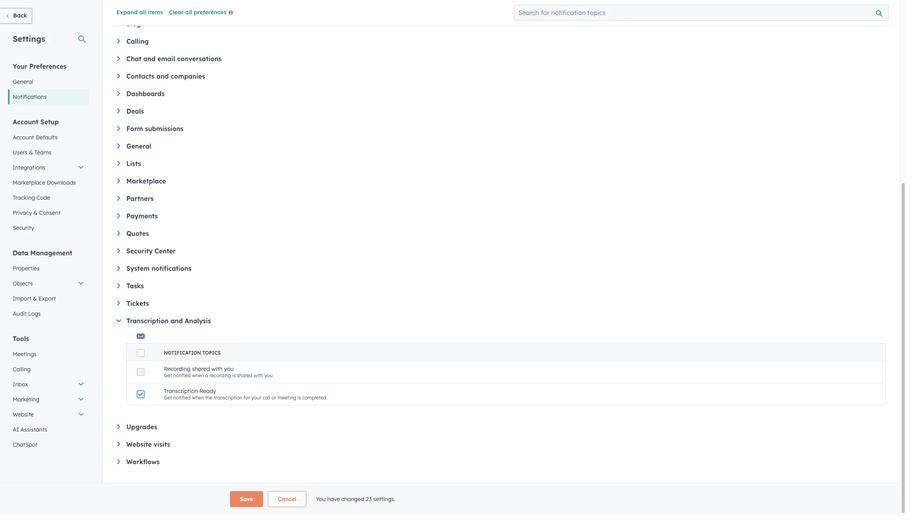 Task type: describe. For each thing, give the bounding box(es) containing it.
account for account setup
[[13, 118, 38, 126]]

downloads
[[47, 179, 76, 186]]

0 horizontal spatial shared
[[192, 366, 210, 373]]

import & export link
[[8, 291, 89, 306]]

caret image for system notifications
[[117, 266, 120, 271]]

and for transcription
[[171, 317, 183, 325]]

website visits button
[[117, 441, 886, 449]]

transcription
[[214, 395, 242, 401]]

recording
[[210, 373, 231, 379]]

blog
[[126, 20, 141, 28]]

security for security center
[[126, 247, 153, 255]]

tools element
[[8, 335, 89, 453]]

audit
[[13, 310, 27, 318]]

data
[[13, 249, 28, 257]]

form
[[126, 125, 143, 133]]

get inside the transcription ready get notified when the transcription for your call or meeting is completed
[[164, 395, 172, 401]]

when inside recording shared with you get notified when a recording is shared with you
[[192, 373, 204, 379]]

transcription for transcription and analysis
[[126, 317, 169, 325]]

tasks button
[[117, 282, 886, 290]]

caret image for chat and email conversations
[[117, 56, 120, 61]]

caret image for contacts and companies
[[117, 74, 120, 79]]

back
[[13, 12, 27, 19]]

code
[[36, 194, 50, 202]]

transcription and analysis button
[[116, 317, 886, 325]]

preferences
[[194, 9, 226, 16]]

1 horizontal spatial you
[[264, 373, 273, 379]]

deals button
[[117, 107, 886, 115]]

your
[[13, 62, 27, 70]]

you have changed 23 settings.
[[316, 496, 395, 503]]

a
[[205, 373, 208, 379]]

contacts and companies button
[[117, 72, 886, 80]]

marketplace button
[[117, 177, 886, 185]]

objects button
[[8, 276, 89, 291]]

lists
[[126, 160, 141, 168]]

expand all items button
[[116, 9, 163, 16]]

have
[[327, 496, 340, 503]]

the
[[205, 395, 212, 401]]

caret image for quotes
[[117, 231, 120, 236]]

system
[[126, 265, 150, 273]]

call
[[263, 395, 270, 401]]

& for teams
[[29, 149, 33, 156]]

dashboards button
[[117, 90, 886, 98]]

caret image for workflows
[[117, 459, 120, 465]]

preferences
[[29, 62, 67, 70]]

marketplace downloads
[[13, 179, 76, 186]]

companies
[[171, 72, 205, 80]]

integrations button
[[8, 160, 89, 175]]

users
[[13, 149, 27, 156]]

marketplace downloads link
[[8, 175, 89, 190]]

teams
[[35, 149, 51, 156]]

submissions
[[145, 125, 184, 133]]

quotes button
[[117, 230, 886, 238]]

visits
[[154, 441, 170, 449]]

setup
[[40, 118, 59, 126]]

email
[[157, 55, 175, 63]]

security for security
[[13, 225, 34, 232]]

0 vertical spatial calling
[[126, 37, 149, 45]]

0 horizontal spatial with
[[211, 366, 222, 373]]

back link
[[0, 8, 32, 24]]

cancel
[[278, 496, 296, 503]]

expand all items
[[116, 9, 163, 16]]

general inside general "link"
[[13, 78, 33, 85]]

save
[[240, 496, 253, 503]]

tracking
[[13, 194, 35, 202]]

or
[[272, 395, 276, 401]]

partners
[[126, 195, 154, 203]]

get inside recording shared with you get notified when a recording is shared with you
[[164, 373, 172, 379]]

transcription ready get notified when the transcription for your call or meeting is completed
[[164, 388, 326, 401]]

ready
[[199, 388, 216, 395]]

for
[[244, 395, 250, 401]]

meeting
[[278, 395, 296, 401]]

notifications
[[151, 265, 192, 273]]

objects
[[13, 280, 33, 287]]

caret image for deals
[[117, 109, 120, 114]]

changed
[[341, 496, 364, 503]]

form submissions
[[126, 125, 184, 133]]

notification topics
[[164, 350, 221, 356]]

partners button
[[117, 195, 886, 203]]

upgrades button
[[117, 423, 886, 431]]

properties link
[[8, 261, 89, 276]]

workflows button
[[117, 458, 886, 466]]

1 horizontal spatial shared
[[237, 373, 252, 379]]

notified inside the transcription ready get notified when the transcription for your call or meeting is completed
[[173, 395, 191, 401]]

expand
[[116, 9, 138, 16]]

privacy & consent link
[[8, 205, 89, 221]]

notifications
[[13, 93, 47, 101]]

clear all preferences
[[169, 9, 226, 16]]

caret image for general
[[117, 143, 120, 149]]

completed
[[302, 395, 326, 401]]

1 vertical spatial general
[[126, 142, 151, 150]]

0 horizontal spatial you
[[224, 366, 234, 373]]

tickets
[[126, 300, 149, 308]]



Task type: vqa. For each thing, say whether or not it's contained in the screenshot.
Website
yes



Task type: locate. For each thing, give the bounding box(es) containing it.
1 vertical spatial calling
[[13, 366, 31, 373]]

when left the the
[[192, 395, 204, 401]]

chatspot link
[[8, 438, 89, 453]]

chatspot
[[13, 442, 37, 449]]

& right privacy
[[34, 209, 38, 217]]

1 notified from the top
[[173, 373, 191, 379]]

caret image for calling
[[117, 39, 120, 44]]

caret image for upgrades
[[117, 424, 120, 430]]

0 vertical spatial security
[[13, 225, 34, 232]]

1 vertical spatial and
[[157, 72, 169, 80]]

notified down notification
[[173, 373, 191, 379]]

notified inside recording shared with you get notified when a recording is shared with you
[[173, 373, 191, 379]]

caret image for partners
[[117, 196, 120, 201]]

calling up 'chat'
[[126, 37, 149, 45]]

deals
[[126, 107, 144, 115]]

3 caret image from the top
[[117, 143, 120, 149]]

management
[[30, 249, 72, 257]]

inbox
[[13, 381, 28, 388]]

0 horizontal spatial calling
[[13, 366, 31, 373]]

with
[[211, 366, 222, 373], [254, 373, 263, 379]]

consent
[[39, 209, 60, 217]]

Search for notification topics search field
[[514, 5, 889, 21]]

shared
[[192, 366, 210, 373], [237, 373, 252, 379]]

caret image for tickets
[[117, 301, 120, 306]]

website visits
[[126, 441, 170, 449]]

caret image for marketplace
[[117, 178, 120, 184]]

0 vertical spatial transcription
[[126, 317, 169, 325]]

caret image inside "contacts and companies" dropdown button
[[117, 74, 120, 79]]

settings
[[13, 34, 45, 44]]

ai assistants
[[13, 426, 47, 434]]

import
[[13, 295, 31, 302]]

inbox button
[[8, 377, 89, 392]]

account defaults link
[[8, 130, 89, 145]]

11 caret image from the top
[[117, 459, 120, 465]]

transcription for transcription ready get notified when the transcription for your call or meeting is completed
[[164, 388, 198, 395]]

marketing
[[13, 396, 39, 403]]

account up users at the left top of page
[[13, 134, 34, 141]]

security up system
[[126, 247, 153, 255]]

privacy & consent
[[13, 209, 60, 217]]

system notifications button
[[117, 265, 886, 273]]

transcription inside the transcription ready get notified when the transcription for your call or meeting is completed
[[164, 388, 198, 395]]

tracking code link
[[8, 190, 89, 205]]

8 caret image from the top
[[117, 301, 120, 306]]

0 horizontal spatial security
[[13, 225, 34, 232]]

chat and email conversations button
[[117, 55, 886, 63]]

website for website visits
[[126, 441, 152, 449]]

you right a
[[224, 366, 234, 373]]

and for contacts
[[157, 72, 169, 80]]

ai assistants link
[[8, 422, 89, 438]]

caret image inside transcription and analysis dropdown button
[[116, 320, 121, 322]]

caret image inside the security center 'dropdown button'
[[117, 248, 120, 254]]

marketplace inside account setup element
[[13, 179, 45, 186]]

caret image inside tasks dropdown button
[[117, 283, 120, 288]]

account for account defaults
[[13, 134, 34, 141]]

1 vertical spatial &
[[34, 209, 38, 217]]

1 vertical spatial account
[[13, 134, 34, 141]]

1 account from the top
[[13, 118, 38, 126]]

1 vertical spatial is
[[297, 395, 301, 401]]

& right users at the left top of page
[[29, 149, 33, 156]]

0 vertical spatial &
[[29, 149, 33, 156]]

notified
[[173, 373, 191, 379], [173, 395, 191, 401]]

when inside the transcription ready get notified when the transcription for your call or meeting is completed
[[192, 395, 204, 401]]

caret image
[[117, 39, 120, 44], [117, 109, 120, 114], [117, 143, 120, 149], [117, 196, 120, 201], [117, 213, 120, 219], [117, 231, 120, 236], [117, 248, 120, 254], [117, 301, 120, 306], [117, 424, 120, 430], [117, 442, 120, 447], [117, 459, 120, 465]]

0 vertical spatial account
[[13, 118, 38, 126]]

marketplace for marketplace downloads
[[13, 179, 45, 186]]

workflows
[[126, 458, 160, 466]]

0 vertical spatial notified
[[173, 373, 191, 379]]

when
[[192, 373, 204, 379], [192, 395, 204, 401]]

your preferences element
[[8, 62, 89, 105]]

defaults
[[36, 134, 58, 141]]

payments button
[[117, 212, 886, 220]]

assistants
[[20, 426, 47, 434]]

1 get from the top
[[164, 373, 172, 379]]

contacts and companies
[[126, 72, 205, 80]]

1 all from the left
[[139, 9, 146, 16]]

website inside website button
[[13, 411, 34, 419]]

all left items
[[139, 9, 146, 16]]

caret image for lists
[[117, 161, 120, 166]]

0 vertical spatial general
[[13, 78, 33, 85]]

users & teams
[[13, 149, 51, 156]]

ai
[[13, 426, 19, 434]]

caret image inside 'chat and email conversations' dropdown button
[[117, 56, 120, 61]]

caret image inside "marketplace" dropdown button
[[117, 178, 120, 184]]

you
[[316, 496, 326, 503]]

and right 'chat'
[[143, 55, 156, 63]]

account up the account defaults
[[13, 118, 38, 126]]

& for export
[[33, 295, 37, 302]]

calling up inbox
[[13, 366, 31, 373]]

transcription down tickets
[[126, 317, 169, 325]]

tracking code
[[13, 194, 50, 202]]

1 horizontal spatial website
[[126, 441, 152, 449]]

caret image for tasks
[[117, 283, 120, 288]]

caret image for website visits
[[117, 442, 120, 447]]

marketplace up the partners
[[126, 177, 166, 185]]

is right meeting
[[297, 395, 301, 401]]

you up call
[[264, 373, 273, 379]]

1 horizontal spatial general
[[126, 142, 151, 150]]

you
[[224, 366, 234, 373], [264, 373, 273, 379]]

transcription down recording
[[164, 388, 198, 395]]

notified left ready
[[173, 395, 191, 401]]

0 horizontal spatial all
[[139, 9, 146, 16]]

4 caret image from the top
[[117, 196, 120, 201]]

1 horizontal spatial is
[[297, 395, 301, 401]]

2 get from the top
[[164, 395, 172, 401]]

shared down notification topics
[[192, 366, 210, 373]]

tickets button
[[117, 300, 886, 308]]

marketplace down integrations
[[13, 179, 45, 186]]

2 account from the top
[[13, 134, 34, 141]]

caret image inside website visits dropdown button
[[117, 442, 120, 447]]

caret image inside dashboards dropdown button
[[117, 91, 120, 96]]

general button
[[117, 142, 886, 150]]

import & export
[[13, 295, 56, 302]]

1 horizontal spatial calling
[[126, 37, 149, 45]]

account setup element
[[8, 118, 89, 236]]

caret image inside the system notifications dropdown button
[[117, 266, 120, 271]]

7 caret image from the top
[[117, 248, 120, 254]]

1 vertical spatial website
[[126, 441, 152, 449]]

5 caret image from the top
[[117, 213, 120, 219]]

2 all from the left
[[185, 9, 192, 16]]

when left a
[[192, 373, 204, 379]]

1 vertical spatial when
[[192, 395, 204, 401]]

6 caret image from the top
[[117, 231, 120, 236]]

your preferences
[[13, 62, 67, 70]]

blog button
[[117, 20, 886, 28]]

2 vertical spatial and
[[171, 317, 183, 325]]

all inside button
[[185, 9, 192, 16]]

0 horizontal spatial general
[[13, 78, 33, 85]]

marketing button
[[8, 392, 89, 407]]

0 vertical spatial when
[[192, 373, 204, 379]]

1 horizontal spatial security
[[126, 247, 153, 255]]

caret image inside upgrades dropdown button
[[117, 424, 120, 430]]

caret image inside deals dropdown button
[[117, 109, 120, 114]]

users & teams link
[[8, 145, 89, 160]]

tasks
[[126, 282, 144, 290]]

notification
[[164, 350, 201, 356]]

& inside data management element
[[33, 295, 37, 302]]

security down privacy
[[13, 225, 34, 232]]

2 vertical spatial &
[[33, 295, 37, 302]]

transcription and analysis
[[126, 317, 211, 325]]

website down marketing
[[13, 411, 34, 419]]

caret image inside "general" dropdown button
[[117, 143, 120, 149]]

website down upgrades
[[126, 441, 152, 449]]

security center button
[[117, 247, 886, 255]]

0 vertical spatial and
[[143, 55, 156, 63]]

0 vertical spatial is
[[232, 373, 236, 379]]

account defaults
[[13, 134, 58, 141]]

1 horizontal spatial all
[[185, 9, 192, 16]]

1 when from the top
[[192, 373, 204, 379]]

items
[[148, 9, 163, 16]]

0 horizontal spatial website
[[13, 411, 34, 419]]

0 vertical spatial get
[[164, 373, 172, 379]]

& left export
[[33, 295, 37, 302]]

2 notified from the top
[[173, 395, 191, 401]]

and left analysis
[[171, 317, 183, 325]]

marketplace for marketplace
[[126, 177, 166, 185]]

1 vertical spatial security
[[126, 247, 153, 255]]

and for chat
[[143, 55, 156, 63]]

caret image for dashboards
[[117, 91, 120, 96]]

lists button
[[117, 160, 886, 168]]

recording shared with you get notified when a recording is shared with you
[[164, 366, 273, 379]]

0 horizontal spatial marketplace
[[13, 179, 45, 186]]

and down email
[[157, 72, 169, 80]]

dashboards
[[126, 90, 165, 98]]

2 horizontal spatial and
[[171, 317, 183, 325]]

caret image for form submissions
[[117, 126, 120, 131]]

shared up the transcription ready get notified when the transcription for your call or meeting is completed
[[237, 373, 252, 379]]

caret image for payments
[[117, 213, 120, 219]]

general link
[[8, 74, 89, 89]]

1 horizontal spatial with
[[254, 373, 263, 379]]

2 when from the top
[[192, 395, 204, 401]]

integrations
[[13, 164, 45, 171]]

& for consent
[[34, 209, 38, 217]]

caret image
[[117, 56, 120, 61], [117, 74, 120, 79], [117, 91, 120, 96], [117, 126, 120, 131], [117, 161, 120, 166], [117, 178, 120, 184], [117, 266, 120, 271], [117, 283, 120, 288], [116, 320, 121, 322]]

data management element
[[8, 249, 89, 322]]

1 vertical spatial notified
[[173, 395, 191, 401]]

caret image inside 'quotes' dropdown button
[[117, 231, 120, 236]]

1 vertical spatial transcription
[[164, 388, 198, 395]]

caret image inside tickets dropdown button
[[117, 301, 120, 306]]

get down notification
[[164, 373, 172, 379]]

1 caret image from the top
[[117, 39, 120, 44]]

get down recording
[[164, 395, 172, 401]]

0 horizontal spatial is
[[232, 373, 236, 379]]

2 caret image from the top
[[117, 109, 120, 114]]

caret image inside payments dropdown button
[[117, 213, 120, 219]]

and
[[143, 55, 156, 63], [157, 72, 169, 80], [171, 317, 183, 325]]

calling link
[[8, 362, 89, 377]]

caret image for security center
[[117, 248, 120, 254]]

website button
[[8, 407, 89, 422]]

caret image for transcription and analysis
[[116, 320, 121, 322]]

all for clear
[[185, 9, 192, 16]]

&
[[29, 149, 33, 156], [34, 209, 38, 217], [33, 295, 37, 302]]

your
[[251, 395, 261, 401]]

meetings link
[[8, 347, 89, 362]]

properties
[[13, 265, 40, 272]]

privacy
[[13, 209, 32, 217]]

caret image inside form submissions dropdown button
[[117, 126, 120, 131]]

0 horizontal spatial and
[[143, 55, 156, 63]]

9 caret image from the top
[[117, 424, 120, 430]]

notifications link
[[8, 89, 89, 105]]

security link
[[8, 221, 89, 236]]

general down form
[[126, 142, 151, 150]]

caret image inside partners dropdown button
[[117, 196, 120, 201]]

all for expand
[[139, 9, 146, 16]]

caret image inside lists dropdown button
[[117, 161, 120, 166]]

clear all preferences button
[[169, 8, 236, 18]]

security inside account setup element
[[13, 225, 34, 232]]

calling button
[[117, 37, 886, 45]]

with up "your"
[[254, 373, 263, 379]]

tools
[[13, 335, 29, 343]]

1 horizontal spatial marketplace
[[126, 177, 166, 185]]

account
[[13, 118, 38, 126], [13, 134, 34, 141]]

0 vertical spatial website
[[13, 411, 34, 419]]

1 horizontal spatial and
[[157, 72, 169, 80]]

chat
[[126, 55, 141, 63]]

1 vertical spatial get
[[164, 395, 172, 401]]

calling inside tools element
[[13, 366, 31, 373]]

website
[[13, 411, 34, 419], [126, 441, 152, 449]]

is inside recording shared with you get notified when a recording is shared with you
[[232, 373, 236, 379]]

website for website
[[13, 411, 34, 419]]

is right recording
[[232, 373, 236, 379]]

10 caret image from the top
[[117, 442, 120, 447]]

caret image inside workflows dropdown button
[[117, 459, 120, 465]]

conversations
[[177, 55, 222, 63]]

caret image inside calling dropdown button
[[117, 39, 120, 44]]

all right 'clear'
[[185, 9, 192, 16]]

save button
[[230, 492, 263, 508]]

upgrades
[[126, 423, 157, 431]]

with right a
[[211, 366, 222, 373]]

is inside the transcription ready get notified when the transcription for your call or meeting is completed
[[297, 395, 301, 401]]

general down your
[[13, 78, 33, 85]]

meetings
[[13, 351, 37, 358]]



